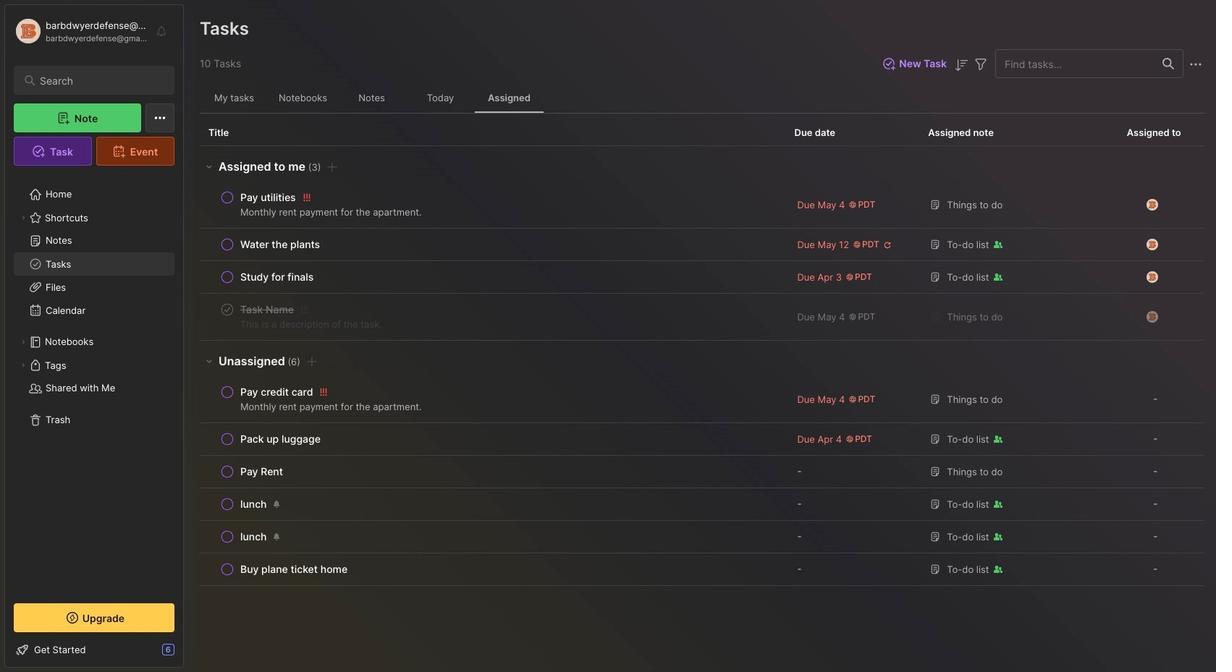Task type: describe. For each thing, give the bounding box(es) containing it.
task name 4 cell
[[240, 303, 294, 317]]

Help and Learning task checklist field
[[5, 638, 183, 662]]

pay rent 8 cell
[[240, 465, 283, 479]]

collapse unassigned image
[[203, 355, 215, 367]]

study for finals 3 cell
[[240, 270, 314, 284]]

main element
[[0, 0, 188, 672]]

create a task image for collapse assignedtome image
[[324, 158, 341, 176]]

water the plants 2 cell
[[240, 237, 320, 252]]

filter tasks image
[[972, 56, 990, 73]]

pay utilities 1 cell
[[240, 190, 296, 205]]

tree inside main element
[[5, 174, 183, 591]]

Find tasks… text field
[[996, 52, 1154, 76]]

Account field
[[14, 17, 148, 46]]

Filter tasks field
[[972, 54, 990, 73]]

lunch 10 cell
[[240, 530, 267, 544]]

none search field inside main element
[[40, 72, 161, 89]]



Task type: vqa. For each thing, say whether or not it's contained in the screenshot.
'lunch 10' cell
yes



Task type: locate. For each thing, give the bounding box(es) containing it.
1 vertical spatial create a task image
[[303, 353, 321, 370]]

0 horizontal spatial create a task image
[[303, 353, 321, 370]]

pack up luggage 7 cell
[[240, 432, 321, 447]]

Sort tasks by… field
[[953, 55, 970, 74]]

collapse assignedtome image
[[203, 161, 215, 172]]

None search field
[[40, 72, 161, 89]]

create a task image
[[324, 158, 341, 176], [303, 353, 321, 370]]

pay credit card 6 cell
[[240, 385, 313, 400]]

row group
[[200, 146, 1204, 586]]

More actions and view options field
[[1183, 54, 1204, 73]]

expand tags image
[[19, 361, 28, 370]]

click to collapse image
[[183, 646, 194, 663]]

expand notebooks image
[[19, 338, 28, 347]]

lunch 9 cell
[[240, 497, 267, 512]]

tree
[[5, 174, 183, 591]]

1 horizontal spatial create a task image
[[324, 158, 341, 176]]

create a task image for 'collapse unassigned' image
[[303, 353, 321, 370]]

more actions and view options image
[[1187, 56, 1204, 73]]

buy plane ticket home 11 cell
[[240, 562, 348, 577]]

row
[[200, 182, 1204, 229], [208, 187, 777, 222], [200, 229, 1204, 261], [208, 235, 777, 255], [200, 261, 1204, 294], [208, 267, 777, 287], [200, 294, 1204, 341], [208, 300, 777, 334], [200, 376, 1204, 423], [208, 382, 777, 417], [200, 423, 1204, 456], [208, 429, 777, 450], [200, 456, 1204, 489], [208, 462, 777, 482], [200, 489, 1204, 521], [208, 494, 777, 515], [200, 521, 1204, 554], [208, 527, 777, 547], [200, 554, 1204, 586], [208, 560, 777, 580]]

0 vertical spatial create a task image
[[324, 158, 341, 176]]

Search text field
[[40, 74, 161, 88]]



